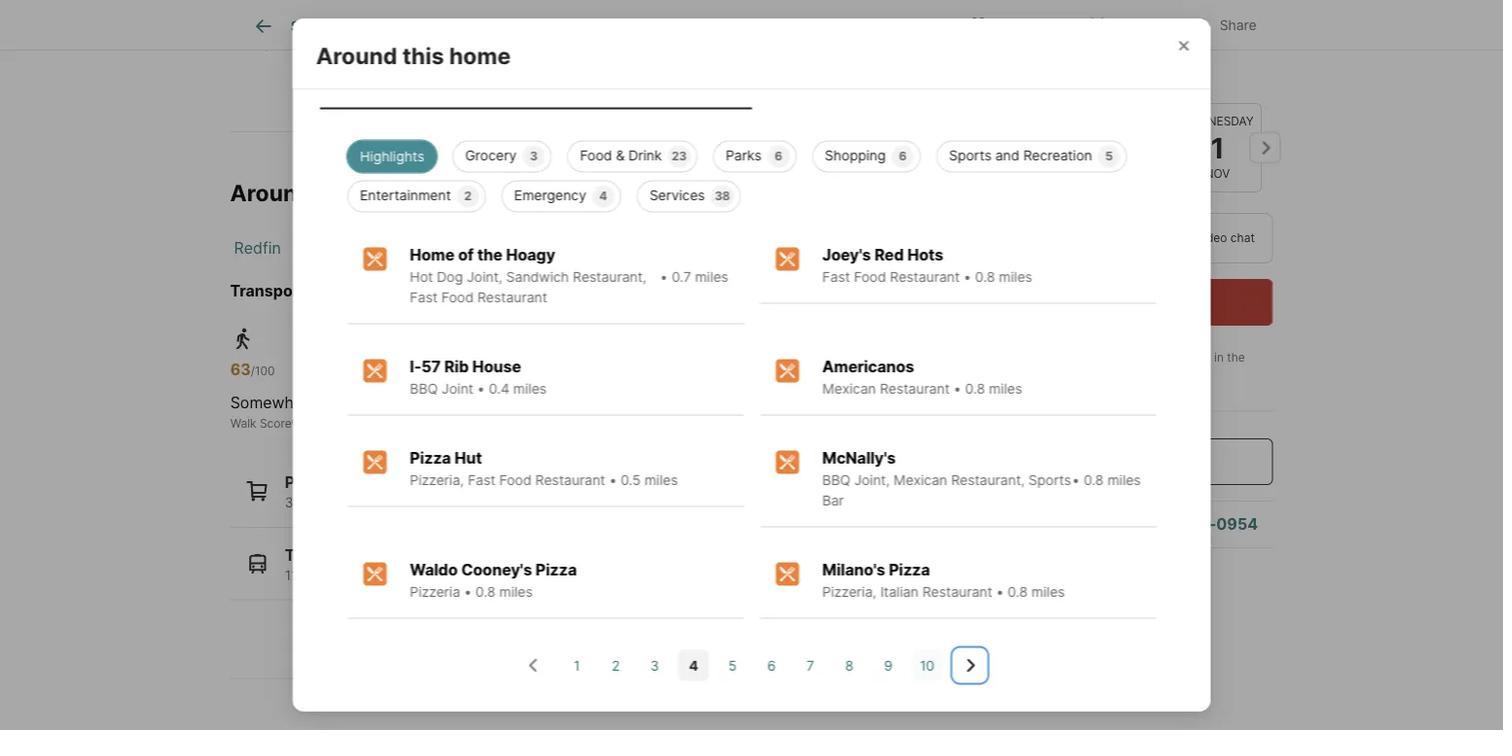 Task type: locate. For each thing, give the bounding box(es) containing it.
around this home
[[316, 42, 510, 69], [230, 179, 425, 206]]

walk
[[230, 416, 256, 430]]

food up parks
[[499, 472, 531, 489]]

1 horizontal spatial the
[[799, 20, 817, 34]]

0 horizontal spatial pizza
[[409, 449, 451, 468]]

1 vertical spatial joint,
[[854, 472, 889, 489]]

morgan park
[[480, 238, 574, 257]]

0954
[[1217, 515, 1258, 534]]

miles inside milano's pizza pizzeria, italian restaurant • 0.8 miles
[[1031, 584, 1065, 601]]

illinois link
[[312, 238, 358, 257]]

1 vertical spatial 3
[[285, 495, 293, 511]]

bbq down 57
[[409, 381, 438, 397]]

eligibility,
[[699, 20, 751, 34]]

this up illinois
[[316, 179, 358, 206]]

intended
[[705, 3, 754, 17]]

3 ® from the left
[[690, 416, 698, 430]]

around down endorse
[[316, 42, 397, 69]]

details
[[545, 18, 587, 34]]

2 school from the left
[[821, 20, 857, 34]]

0 horizontal spatial fast
[[409, 289, 437, 306]]

list box
[[331, 133, 1172, 212]]

in
[[1214, 351, 1224, 365]]

4 inside list box
[[599, 189, 607, 203]]

sale & tax history
[[631, 18, 743, 34]]

0 vertical spatial pizzeria,
[[409, 472, 464, 489]]

2 horizontal spatial the
[[1227, 351, 1245, 365]]

1 vertical spatial 2
[[611, 658, 620, 674]]

transit 111, 112, 115, 119, 349, ri
[[285, 546, 442, 584]]

0 vertical spatial the
[[799, 20, 817, 34]]

0 vertical spatial joint,
[[467, 269, 502, 285]]

restaurant right italian
[[922, 584, 992, 601]]

tour inside button
[[1142, 293, 1174, 312]]

places tab
[[320, 57, 752, 105]]

1 vertical spatial places
[[285, 473, 335, 492]]

1 horizontal spatial oct
[[1109, 167, 1133, 181]]

around this home up illinois
[[230, 179, 425, 206]]

score right "bike"
[[658, 416, 690, 430]]

oct down sports and recreation
[[1012, 167, 1037, 181]]

0 vertical spatial home
[[449, 42, 510, 69]]

places inside tab
[[514, 73, 558, 89]]

a right ask
[[1021, 515, 1030, 534]]

bbq
[[409, 381, 438, 397], [822, 472, 850, 489]]

tour
[[1150, 231, 1175, 245]]

3 left groceries,
[[285, 495, 293, 511]]

near
[[348, 281, 382, 300]]

None button
[[980, 102, 1069, 194], [1077, 103, 1165, 193], [1173, 103, 1262, 193], [980, 102, 1069, 194], [1077, 103, 1165, 193], [1173, 103, 1262, 193]]

miles inside waldo cooney's pizza pizzeria • 0.8 miles
[[499, 584, 532, 601]]

0 vertical spatial 2
[[464, 189, 471, 203]]

tab list
[[230, 0, 877, 50], [316, 53, 1188, 109]]

0 vertical spatial tab list
[[230, 0, 877, 50]]

2 score from the left
[[500, 416, 532, 430]]

0 horizontal spatial bbq
[[409, 381, 438, 397]]

pizzeria, for milano's
[[822, 584, 876, 601]]

0.8 inside milano's pizza pizzeria, italian restaurant • 0.8 miles
[[1007, 584, 1027, 601]]

schools
[[786, 18, 839, 34]]

score for transit score ®
[[500, 416, 532, 430]]

6 left parks
[[466, 495, 475, 511]]

sports
[[949, 147, 991, 164], [1028, 472, 1071, 489]]

• inside waldo cooney's pizza pizzeria • 0.8 miles
[[464, 584, 471, 601]]

food inside pizza hut pizzeria, fast food restaurant • 0.5 miles
[[499, 472, 531, 489]]

score for bike score ®
[[658, 416, 690, 430]]

349,
[[396, 567, 425, 584]]

® inside somewhat walkable walk score ®
[[291, 416, 299, 430]]

drink
[[628, 147, 662, 164]]

1 vertical spatial restaurant,
[[951, 472, 1025, 489]]

places 3 groceries, 20 restaurants, 6 parks
[[285, 473, 514, 511]]

0 horizontal spatial school
[[598, 20, 635, 34]]

0 horizontal spatial 5
[[728, 658, 736, 674]]

1 vertical spatial tab list
[[316, 53, 1188, 109]]

transit for transit score ®
[[459, 416, 497, 430]]

• inside milano's pizza pizzeria, italian restaurant • 0.8 miles
[[996, 584, 1004, 601]]

0 vertical spatial 3
[[530, 149, 537, 163]]

31 oct
[[1105, 131, 1137, 181]]

1 vertical spatial tour
[[1142, 293, 1174, 312]]

/100
[[251, 364, 275, 378], [480, 364, 504, 378]]

overview
[[381, 18, 441, 34]]

redfin up "transportation"
[[234, 238, 281, 257]]

115,
[[339, 567, 364, 584]]

1 vertical spatial 1
[[573, 658, 580, 674]]

property
[[485, 18, 541, 34]]

1 vertical spatial pizzeria,
[[822, 584, 876, 601]]

home of the hoagy
[[409, 245, 555, 264]]

and down endorse
[[328, 20, 349, 34]]

0 vertical spatial redfin
[[230, 3, 265, 17]]

/100 up 0.4
[[480, 364, 504, 378]]

2 horizontal spatial 3
[[650, 658, 659, 674]]

a
[[835, 3, 842, 17], [1021, 515, 1030, 534]]

be inside school service boundaries are intended to be used as a reference only; they may change and are not
[[771, 3, 786, 17]]

favorite button
[[952, 4, 1063, 44]]

guaranteed to be accurate. to verify school enrollment eligibility, contact the school district directly.
[[230, 20, 898, 52]]

oct inside 30 oct
[[1012, 167, 1037, 181]]

1 score from the left
[[260, 416, 291, 430]]

0 vertical spatial not
[[299, 3, 317, 17]]

this up guaranteed
[[443, 3, 463, 17]]

0 horizontal spatial /100
[[251, 364, 275, 378]]

transit down favorite button
[[946, 73, 990, 89]]

2 horizontal spatial home
[[1102, 70, 1163, 97]]

be up contact
[[771, 3, 786, 17]]

score down "transit"
[[500, 416, 532, 430]]

2 horizontal spatial pizza
[[889, 561, 930, 580]]

sale
[[631, 18, 658, 34]]

• inside i-57 rib house bbq joint • 0.4 miles
[[477, 381, 485, 397]]

1 horizontal spatial be
[[771, 3, 786, 17]]

2 vertical spatial transit
[[285, 546, 338, 565]]

are
[[684, 3, 702, 17], [352, 20, 370, 34]]

this down guaranteed
[[402, 42, 444, 69]]

1 horizontal spatial are
[[684, 3, 702, 17]]

® for bike score ®
[[690, 416, 698, 430]]

wednesday 1 nov
[[1181, 114, 1254, 181]]

2 horizontal spatial ®
[[690, 416, 698, 430]]

pizza right cooney's
[[535, 561, 576, 580]]

0 horizontal spatial tour
[[1005, 70, 1050, 97]]

transit inside transit 111, 112, 115, 119, 349, ri
[[285, 546, 338, 565]]

restaurant, up ask
[[951, 472, 1025, 489]]

• inside americanos mexican restaurant • 0.8 miles
[[953, 381, 961, 397]]

0 horizontal spatial are
[[352, 20, 370, 34]]

0 vertical spatial 30
[[1006, 131, 1044, 165]]

1 /100 from the left
[[251, 364, 275, 378]]

® down "transit"
[[532, 416, 540, 430]]

3 up emergency
[[530, 149, 537, 163]]

tour for schedule
[[1142, 293, 1174, 312]]

0 horizontal spatial 1
[[573, 658, 580, 674]]

mcnally's bbq joint, mexican restaurant, sports bar • 0.8 miles
[[822, 449, 1141, 509]]

around this home element
[[316, 18, 534, 70]]

x-out
[[1115, 17, 1152, 34]]

food inside hot dog joint, sandwich restaurant, fast food restaurant
[[441, 289, 473, 306]]

places up groceries,
[[285, 473, 335, 492]]

the down used
[[799, 20, 817, 34]]

2 down grocery
[[464, 189, 471, 203]]

/100 for 63
[[251, 364, 275, 378]]

joey's red hots fast food restaurant • 0.8 miles
[[822, 245, 1032, 285]]

& left the drink
[[616, 147, 624, 164]]

tab list containing places
[[316, 53, 1188, 109]]

a right as
[[835, 3, 842, 17]]

mexican down mcnally's
[[893, 472, 947, 489]]

57
[[421, 357, 440, 376]]

0 vertical spatial tour
[[1005, 70, 1050, 97]]

question
[[1034, 515, 1101, 534]]

1 horizontal spatial pizza
[[535, 561, 576, 580]]

home down x-out
[[1102, 70, 1163, 97]]

oct for 31
[[1109, 167, 1133, 181]]

the inside in the last 30 days
[[1227, 351, 1245, 365]]

pizzeria, inside pizza hut pizzeria, fast food restaurant • 0.5 miles
[[409, 472, 464, 489]]

be down information.
[[475, 20, 489, 34]]

1 horizontal spatial mexican
[[893, 472, 947, 489]]

guaranteed
[[394, 20, 458, 34]]

option
[[969, 213, 1111, 264]]

4 down food & drink 23
[[599, 189, 607, 203]]

oct inside the 31 oct
[[1109, 167, 1133, 181]]

1 oct from the left
[[1012, 167, 1037, 181]]

s
[[435, 281, 445, 300]]

/100 up somewhat
[[251, 364, 275, 378]]

1 horizontal spatial 2
[[611, 658, 620, 674]]

® right "bike"
[[690, 416, 698, 430]]

0 horizontal spatial score
[[260, 416, 291, 430]]

restaurant, inside hot dog joint, sandwich restaurant, fast food restaurant
[[572, 269, 646, 285]]

1 horizontal spatial fast
[[467, 472, 495, 489]]

1 vertical spatial mexican
[[893, 472, 947, 489]]

restaurant inside hot dog joint, sandwich restaurant, fast food restaurant
[[477, 289, 547, 306]]

around this home down overview
[[316, 42, 510, 69]]

restaurant, for hot
[[572, 269, 646, 285]]

restaurant, inside mcnally's bbq joint, mexican restaurant, sports bar • 0.8 miles
[[951, 472, 1025, 489]]

1 school from the left
[[598, 20, 635, 34]]

1 horizontal spatial not
[[373, 20, 391, 34]]

/100 inside 63 /100
[[251, 364, 275, 378]]

tab list containing search
[[230, 0, 877, 50]]

tax
[[674, 18, 694, 34]]

joint, inside hot dog joint, sandwich restaurant, fast food restaurant
[[467, 269, 502, 285]]

pizza left "hut"
[[409, 449, 451, 468]]

food down "red"
[[854, 269, 886, 285]]

6
[[774, 149, 782, 163], [899, 149, 906, 163], [466, 495, 475, 511], [767, 658, 775, 674]]

1 vertical spatial 5
[[728, 658, 736, 674]]

& inside tab
[[662, 18, 671, 34]]

1 horizontal spatial school
[[821, 20, 857, 34]]

share
[[1220, 17, 1257, 34]]

home down highlights
[[363, 179, 425, 206]]

transit for transit 111, 112, 115, 119, 349, ri
[[285, 546, 338, 565]]

1 horizontal spatial ®
[[532, 416, 540, 430]]

6 button
[[756, 650, 787, 681]]

10 button
[[911, 650, 942, 681]]

redfin up they
[[230, 3, 265, 17]]

around up the redfin link
[[230, 179, 311, 206]]

pizzeria, up restaurants,
[[409, 472, 464, 489]]

0 horizontal spatial not
[[299, 3, 317, 17]]

miles inside americanos mexican restaurant • 0.8 miles
[[989, 381, 1022, 397]]

sports left 30 oct
[[949, 147, 991, 164]]

list box inside around this home dialog
[[331, 133, 1172, 212]]

restaurant, down park
[[572, 269, 646, 285]]

does
[[269, 3, 296, 17]]

are down or
[[352, 20, 370, 34]]

0 vertical spatial restaurant,
[[572, 269, 646, 285]]

share button
[[1176, 4, 1273, 44]]

1 horizontal spatial joint,
[[854, 472, 889, 489]]

not up 'search'
[[299, 3, 317, 17]]

1 horizontal spatial transit
[[459, 416, 497, 430]]

red
[[874, 245, 904, 264]]

restaurant left 0.5
[[535, 472, 605, 489]]

5 right recreation
[[1105, 149, 1113, 163]]

1 vertical spatial fast
[[409, 289, 437, 306]]

tour via video chat list box
[[969, 213, 1273, 264]]

the right of
[[477, 245, 502, 264]]

bike score ®
[[632, 416, 698, 430]]

pizzeria, for pizza
[[409, 472, 464, 489]]

• inside mcnally's bbq joint, mexican restaurant, sports bar • 0.8 miles
[[1072, 472, 1080, 489]]

nov
[[1205, 167, 1230, 181]]

® down somewhat
[[291, 416, 299, 430]]

property details tab
[[463, 3, 609, 50]]

6 inside places 3 groceries, 20 restaurants, 6 parks
[[466, 495, 475, 511]]

0 horizontal spatial and
[[328, 20, 349, 34]]

joint, inside mcnally's bbq joint, mexican restaurant, sports bar • 0.8 miles
[[854, 472, 889, 489]]

home down property
[[449, 42, 510, 69]]

fast for joey's red hots
[[822, 269, 850, 285]]

1 horizontal spatial a
[[1021, 515, 1030, 534]]

miles inside mcnally's bbq joint, mexican restaurant, sports bar • 0.8 miles
[[1107, 472, 1141, 489]]

3 inside button
[[650, 658, 659, 674]]

0 vertical spatial are
[[684, 3, 702, 17]]

score down somewhat
[[260, 416, 291, 430]]

school down as
[[821, 20, 857, 34]]

1 horizontal spatial pizzeria,
[[822, 584, 876, 601]]

0 vertical spatial around this home
[[316, 42, 510, 69]]

1 horizontal spatial score
[[500, 416, 532, 430]]

/100 inside the 50 /100
[[480, 364, 504, 378]]

1 up nov
[[1210, 131, 1224, 165]]

oct down 31
[[1109, 167, 1133, 181]]

places down guaranteed to be accurate. to verify school enrollment eligibility, contact the school district directly.
[[514, 73, 558, 89]]

are up the sale & tax history
[[684, 3, 702, 17]]

4
[[599, 189, 607, 203], [689, 658, 698, 674]]

list box containing grocery
[[331, 133, 1172, 212]]

restaurant inside americanos mexican restaurant • 0.8 miles
[[880, 381, 950, 397]]

0 horizontal spatial the
[[477, 245, 502, 264]]

property details
[[485, 18, 587, 34]]

mexican inside americanos mexican restaurant • 0.8 miles
[[822, 381, 876, 397]]

0 horizontal spatial places
[[285, 473, 335, 492]]

1 vertical spatial bbq
[[822, 472, 850, 489]]

(773)
[[1136, 515, 1178, 534]]

restaurant down sandwich
[[477, 289, 547, 306]]

transit inside tab
[[946, 73, 990, 89]]

restaurant
[[890, 269, 960, 285], [477, 289, 547, 306], [880, 381, 950, 397], [535, 472, 605, 489], [922, 584, 992, 601]]

and left recreation
[[995, 147, 1019, 164]]

0 horizontal spatial around
[[230, 179, 311, 206]]

bbq inside i-57 rib house bbq joint • 0.4 miles
[[409, 381, 438, 397]]

places for places
[[514, 73, 558, 89]]

ask a question
[[988, 515, 1101, 534]]

1 horizontal spatial 1
[[1210, 131, 1224, 165]]

3 score from the left
[[658, 416, 690, 430]]

bbq inside mcnally's bbq joint, mexican restaurant, sports bar • 0.8 miles
[[822, 472, 850, 489]]

joint
[[441, 381, 473, 397]]

1 horizontal spatial &
[[662, 18, 671, 34]]

0 vertical spatial fast
[[822, 269, 850, 285]]

reference
[[845, 3, 898, 17]]

sports up the ask a question "link"
[[1028, 472, 1071, 489]]

walkable
[[313, 393, 378, 412]]

mexican
[[822, 381, 876, 397], [893, 472, 947, 489]]

2 horizontal spatial score
[[658, 416, 690, 430]]

2 right the 1 button
[[611, 658, 620, 674]]

1 ® from the left
[[291, 416, 299, 430]]

emergency
[[514, 187, 586, 204]]

to up contact
[[757, 3, 768, 17]]

0 vertical spatial 1
[[1210, 131, 1224, 165]]

sandwich
[[506, 269, 569, 285]]

transit down the good
[[459, 416, 497, 430]]

score inside somewhat walkable walk score ®
[[260, 416, 291, 430]]

sports inside list box
[[949, 147, 991, 164]]

1 horizontal spatial around
[[316, 42, 397, 69]]

not inside school service boundaries are intended to be used as a reference only; they may change and are not
[[373, 20, 391, 34]]

restaurant down hots
[[890, 269, 960, 285]]

good
[[459, 393, 499, 412]]

fast down joey's
[[822, 269, 850, 285]]

0 vertical spatial bbq
[[409, 381, 438, 397]]

and inside school service boundaries are intended to be used as a reference only; they may change and are not
[[328, 20, 349, 34]]

1 vertical spatial redfin
[[234, 238, 281, 257]]

1 horizontal spatial to
[[757, 3, 768, 17]]

1 horizontal spatial 5
[[1105, 149, 1113, 163]]

joint, down mcnally's
[[854, 472, 889, 489]]

1 vertical spatial and
[[995, 147, 1019, 164]]

1 vertical spatial the
[[477, 245, 502, 264]]

tour right 'go'
[[1005, 70, 1050, 97]]

waldo
[[409, 561, 457, 580]]

fast inside pizza hut pizzeria, fast food restaurant • 0.5 miles
[[467, 472, 495, 489]]

food
[[580, 147, 612, 164], [854, 269, 886, 285], [441, 289, 473, 306], [499, 472, 531, 489]]

to down information.
[[461, 20, 472, 34]]

hots
[[907, 245, 943, 264]]

transit for transit
[[946, 73, 990, 89]]

restaurant down americanos on the right of page
[[880, 381, 950, 397]]

0 horizontal spatial transit
[[285, 546, 338, 565]]

50
[[459, 360, 480, 379]]

pizzeria, down milano's
[[822, 584, 876, 601]]

1 button
[[561, 650, 592, 681]]

2 horizontal spatial fast
[[822, 269, 850, 285]]

30 down go tour this home
[[1006, 131, 1044, 165]]

places inside places 3 groceries, 20 restaurants, 6 parks
[[285, 473, 335, 492]]

6 right the 5 button
[[767, 658, 775, 674]]

to
[[547, 20, 561, 34]]

schools tab
[[764, 3, 861, 50]]

0 vertical spatial and
[[328, 20, 349, 34]]

1 vertical spatial around
[[230, 179, 311, 206]]

food & drink 23
[[580, 147, 686, 164]]

fast down "hut"
[[467, 472, 495, 489]]

& left tax
[[662, 18, 671, 34]]

the right in on the top right
[[1227, 351, 1245, 365]]

1 horizontal spatial places
[[514, 73, 558, 89]]

2 inside button
[[611, 658, 620, 674]]

1 horizontal spatial home
[[449, 42, 510, 69]]

23
[[671, 149, 686, 163]]

0 horizontal spatial oct
[[1012, 167, 1037, 181]]

30 right last
[[1036, 368, 1051, 382]]

mexican down americanos on the right of page
[[822, 381, 876, 397]]

0 vertical spatial to
[[757, 3, 768, 17]]

pizzeria,
[[409, 472, 464, 489], [822, 584, 876, 601]]

school down service
[[598, 20, 635, 34]]

joint, down home of the hoagy
[[467, 269, 502, 285]]

1 inside button
[[573, 658, 580, 674]]

1 horizontal spatial and
[[995, 147, 1019, 164]]

0 vertical spatial a
[[835, 3, 842, 17]]

1 vertical spatial around this home
[[230, 179, 425, 206]]

fast down hot
[[409, 289, 437, 306]]

• inside joey's red hots fast food restaurant • 0.8 miles
[[963, 269, 971, 285]]

& inside around this home dialog
[[616, 147, 624, 164]]

transit tab
[[752, 57, 1184, 105]]

pizza up italian
[[889, 561, 930, 580]]

restaurant inside pizza hut pizzeria, fast food restaurant • 0.5 miles
[[535, 472, 605, 489]]

& for food
[[616, 147, 624, 164]]

restaurant inside milano's pizza pizzeria, italian restaurant • 0.8 miles
[[922, 584, 992, 601]]

information.
[[466, 3, 532, 17]]

or
[[1110, 402, 1132, 421]]

2 /100 from the left
[[480, 364, 504, 378]]

0 horizontal spatial to
[[461, 20, 472, 34]]

5 right 4 button
[[728, 658, 736, 674]]

0 horizontal spatial sports
[[949, 147, 991, 164]]

3 right 2 button
[[650, 658, 659, 674]]

60643
[[1174, 351, 1211, 365]]

food down dog
[[441, 289, 473, 306]]

0 vertical spatial transit
[[946, 73, 990, 89]]

be inside guaranteed to be accurate. to verify school enrollment eligibility, contact the school district directly.
[[475, 20, 489, 34]]

0 horizontal spatial &
[[616, 147, 624, 164]]

tab list inside around this home dialog
[[316, 53, 1188, 109]]

0 horizontal spatial 4
[[599, 189, 607, 203]]

2 ® from the left
[[532, 416, 540, 430]]

home
[[409, 245, 454, 264]]

0 vertical spatial &
[[662, 18, 671, 34]]

fast inside joey's red hots fast food restaurant • 0.8 miles
[[822, 269, 850, 285]]

transit up 112,
[[285, 546, 338, 565]]

1 horizontal spatial restaurant,
[[951, 472, 1025, 489]]

via
[[1178, 231, 1194, 245]]

this inside around this home element
[[402, 42, 444, 69]]

only;
[[901, 3, 927, 17]]

1 horizontal spatial 3
[[530, 149, 537, 163]]

not down redfin does not endorse or guarantee this information.
[[373, 20, 391, 34]]

0 vertical spatial 4
[[599, 189, 607, 203]]

tour right schedule
[[1142, 293, 1174, 312]]

1 vertical spatial to
[[461, 20, 472, 34]]

® for transit score ®
[[532, 416, 540, 430]]

1 left 2 button
[[573, 658, 580, 674]]

2 vertical spatial the
[[1227, 351, 1245, 365]]

&
[[662, 18, 671, 34], [616, 147, 624, 164]]

2 oct from the left
[[1109, 167, 1133, 181]]

pizzeria, inside milano's pizza pizzeria, italian restaurant • 0.8 miles
[[822, 584, 876, 601]]

0.8 inside waldo cooney's pizza pizzeria • 0.8 miles
[[475, 584, 495, 601]]

bbq up bar
[[822, 472, 850, 489]]

places
[[514, 73, 558, 89], [285, 473, 335, 492]]

4 right 3 button
[[689, 658, 698, 674]]

grocery
[[465, 147, 516, 164]]

wednesday
[[1181, 114, 1254, 128]]



Task type: describe. For each thing, give the bounding box(es) containing it.
house
[[472, 357, 521, 376]]

rib
[[444, 357, 468, 376]]

0.8 inside mcnally's bbq joint, mexican restaurant, sports bar • 0.8 miles
[[1083, 472, 1103, 489]]

contact
[[754, 20, 796, 34]]

5 inside button
[[728, 658, 736, 674]]

or
[[369, 3, 380, 17]]

912-
[[1182, 515, 1217, 534]]

the inside guaranteed to be accurate. to verify school enrollment eligibility, contact the school district directly.
[[799, 20, 817, 34]]

pizza inside waldo cooney's pizza pizzeria • 0.8 miles
[[535, 561, 576, 580]]

good transit
[[459, 393, 550, 412]]

search link
[[252, 15, 337, 38]]

transit score ®
[[459, 416, 540, 430]]

services 38
[[649, 187, 730, 204]]

cooney's
[[461, 561, 532, 580]]

9 button
[[872, 650, 903, 681]]

bar
[[822, 493, 844, 509]]

go
[[969, 70, 999, 97]]

boundaries
[[619, 3, 681, 17]]

search
[[291, 18, 337, 34]]

miles inside joey's red hots fast food restaurant • 0.8 miles
[[999, 269, 1032, 285]]

food left the drink
[[580, 147, 612, 164]]

pizza inside milano's pizza pizzeria, italian restaurant • 0.8 miles
[[889, 561, 930, 580]]

& for sale
[[662, 18, 671, 34]]

around this home inside around this home element
[[316, 42, 510, 69]]

milano's
[[822, 561, 885, 580]]

in the last 30 days
[[1013, 351, 1249, 382]]

joint, for hot
[[467, 269, 502, 285]]

pizza inside pizza hut pizzeria, fast food restaurant • 0.5 miles
[[409, 449, 451, 468]]

directly.
[[230, 38, 274, 52]]

service
[[576, 3, 616, 17]]

0 horizontal spatial 2
[[464, 189, 471, 203]]

10
[[920, 658, 934, 674]]

2 button
[[600, 650, 631, 681]]

112,
[[311, 567, 336, 584]]

7
[[806, 658, 814, 674]]

fast for pizza hut
[[467, 472, 495, 489]]

pizza hut pizzeria, fast food restaurant • 0.5 miles
[[409, 449, 677, 489]]

1 inside wednesday 1 nov
[[1210, 131, 1224, 165]]

0.4
[[488, 381, 509, 397]]

restaurant, for mcnally's
[[951, 472, 1025, 489]]

0.8 inside joey's red hots fast food restaurant • 0.8 miles
[[975, 269, 995, 285]]

somewhat
[[230, 393, 308, 412]]

fast inside hot dog joint, sandwich restaurant, fast food restaurant
[[409, 289, 437, 306]]

services
[[649, 187, 705, 204]]

a inside school service boundaries are intended to be used as a reference only; they may change and are not
[[835, 3, 842, 17]]

sale & tax history tab
[[609, 3, 764, 50]]

morgan
[[480, 238, 536, 257]]

illinois
[[312, 238, 358, 257]]

• inside pizza hut pizzeria, fast food restaurant • 0.5 miles
[[609, 472, 616, 489]]

redfin for redfin
[[234, 238, 281, 257]]

chat
[[1231, 231, 1255, 245]]

x-
[[1115, 17, 1129, 34]]

1 vertical spatial home
[[1102, 70, 1163, 97]]

around this home dialog
[[292, 18, 1211, 731]]

0.7
[[671, 269, 691, 285]]

4 button
[[678, 650, 709, 681]]

transportation near 11347 s church st
[[230, 281, 524, 300]]

entertainment
[[360, 187, 451, 204]]

50 /100
[[459, 360, 504, 379]]

6 inside button
[[767, 658, 775, 674]]

americanos
[[822, 357, 914, 376]]

to inside guaranteed to be accurate. to verify school enrollment eligibility, contact the school district directly.
[[461, 20, 472, 34]]

1 vertical spatial a
[[1021, 515, 1030, 534]]

st
[[508, 281, 524, 300]]

119,
[[368, 567, 392, 584]]

groceries,
[[297, 495, 361, 511]]

redfin does not endorse or guarantee this information.
[[230, 3, 532, 17]]

district
[[860, 20, 898, 34]]

0.8 inside americanos mexican restaurant • 0.8 miles
[[965, 381, 985, 397]]

2 vertical spatial home
[[363, 179, 425, 206]]

ask
[[988, 515, 1018, 534]]

and inside around this home dialog
[[995, 147, 1019, 164]]

mexican inside mcnally's bbq joint, mexican restaurant, sports bar • 0.8 miles
[[893, 472, 947, 489]]

next image
[[1250, 132, 1281, 163]]

overview tab
[[359, 3, 463, 50]]

oct for 30
[[1012, 167, 1037, 181]]

video
[[1197, 231, 1228, 245]]

4 inside button
[[689, 658, 698, 674]]

8 button
[[833, 650, 865, 681]]

food inside joey's red hots fast food restaurant • 0.8 miles
[[854, 269, 886, 285]]

schedule
[[1068, 293, 1139, 312]]

schedule tour
[[1068, 293, 1174, 312]]

chicago link
[[389, 238, 449, 257]]

• 0.7 miles
[[660, 269, 728, 285]]

miles inside i-57 rib house bbq joint • 0.4 miles
[[513, 381, 546, 397]]

americanos mexican restaurant • 0.8 miles
[[822, 357, 1022, 397]]

38
[[714, 189, 730, 203]]

morgan park link
[[480, 238, 574, 257]]

6 right shopping
[[899, 149, 906, 163]]

this down x-out button
[[1055, 70, 1097, 97]]

waldo cooney's pizza pizzeria • 0.8 miles
[[409, 561, 576, 601]]

hot dog joint, sandwich restaurant, fast food restaurant
[[409, 269, 646, 306]]

/100 for 50
[[480, 364, 504, 378]]

0 vertical spatial 5
[[1105, 149, 1113, 163]]

30 oct
[[1006, 131, 1044, 181]]

3 inside places 3 groceries, 20 restaurants, 6 parks
[[285, 495, 293, 511]]

redfin for redfin does not endorse or guarantee this information.
[[230, 3, 265, 17]]

places for places 3 groceries, 20 restaurants, 6 parks
[[285, 473, 335, 492]]

6 right parks
[[774, 149, 782, 163]]

restaurant inside joey's red hots fast food restaurant • 0.8 miles
[[890, 269, 960, 285]]

to inside school service boundaries are intended to be used as a reference only; they may change and are not
[[757, 3, 768, 17]]

schedule tour button
[[969, 279, 1273, 326]]

last
[[1013, 368, 1033, 382]]

8
[[845, 658, 853, 674]]

go tour this home
[[969, 70, 1163, 97]]

5 button
[[717, 650, 748, 681]]

the inside around this home dialog
[[477, 245, 502, 264]]

joint, for mcnally's
[[854, 472, 889, 489]]

63 /100
[[230, 360, 275, 379]]

tour via video chat
[[1150, 231, 1255, 245]]

hot
[[409, 269, 433, 285]]

i-57 rib house bbq joint • 0.4 miles
[[409, 357, 546, 397]]

endorse
[[320, 3, 366, 17]]

transportation
[[230, 281, 344, 300]]

restaurants,
[[386, 495, 463, 511]]

tour for go
[[1005, 70, 1050, 97]]

school service boundaries are intended to be used as a reference only; they may change and are not
[[230, 3, 927, 34]]

sports inside mcnally's bbq joint, mexican restaurant, sports bar • 0.8 miles
[[1028, 472, 1071, 489]]

pizzeria
[[409, 584, 460, 601]]

home inside dialog
[[449, 42, 510, 69]]

dog
[[436, 269, 463, 285]]

around inside dialog
[[316, 42, 397, 69]]

30 inside in the last 30 days
[[1036, 368, 1051, 382]]

miles inside pizza hut pizzeria, fast food restaurant • 0.5 miles
[[644, 472, 677, 489]]

1 vertical spatial are
[[352, 20, 370, 34]]

(773) 912-0954
[[1136, 515, 1258, 534]]

sports and recreation
[[949, 147, 1092, 164]]

hoagy
[[506, 245, 555, 264]]

hut
[[454, 449, 482, 468]]

of
[[458, 245, 473, 264]]

park
[[541, 238, 574, 257]]



Task type: vqa. For each thing, say whether or not it's contained in the screenshot.


